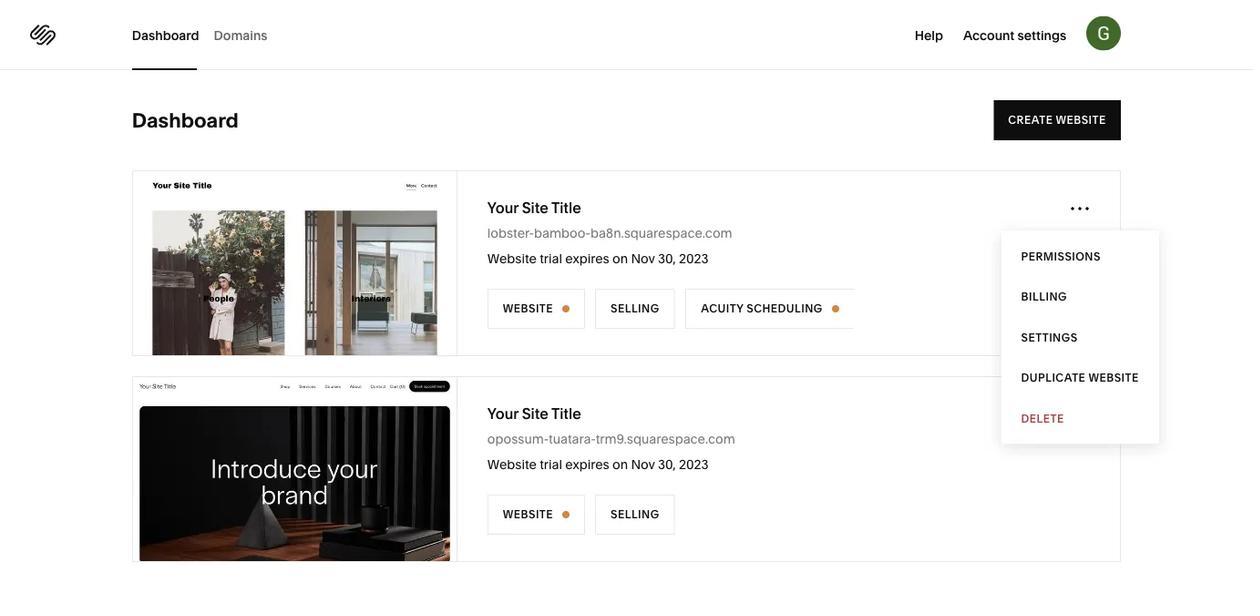 Task type: describe. For each thing, give the bounding box(es) containing it.
nov for bamboo-
[[631, 251, 655, 267]]

ba8n.squarespace.com
[[591, 226, 733, 241]]

billing link
[[1002, 277, 1159, 317]]

opossum-
[[488, 432, 549, 447]]

go for opossum-tuatara-trm9.squarespace.com
[[250, 463, 268, 476]]

go to website button for opossum-tuatara-trm9.squarespace.com
[[235, 450, 354, 490]]

website link for bamboo-
[[488, 289, 585, 329]]

website trial expires on nov 30, 2023 for bamboo-
[[488, 251, 709, 267]]

your site title for tuatara-
[[488, 405, 581, 423]]

acuity
[[701, 302, 744, 315]]

domains
[[214, 27, 268, 43]]

title for tuatara-
[[552, 405, 581, 423]]

delete
[[1022, 412, 1065, 425]]

scheduling
[[747, 302, 823, 315]]

opossum-tuatara-trm9.squarespace.com
[[488, 432, 735, 447]]

create website
[[1009, 114, 1107, 127]]

30, for lobster-bamboo-ba8n.squarespace.com
[[658, 251, 676, 267]]

help link
[[915, 26, 944, 43]]

your site title link for tuatara-
[[488, 404, 581, 424]]

settings
[[1018, 27, 1067, 43]]

settings
[[1022, 331, 1078, 344]]

trial for lobster-
[[540, 251, 562, 267]]

delete button
[[1002, 398, 1159, 439]]

on for tuatara-
[[613, 457, 628, 473]]

site for bamboo-
[[522, 199, 549, 217]]

nov for tuatara-
[[631, 457, 655, 473]]

go to website link for lobster-bamboo-ba8n.squarespace.com
[[133, 171, 458, 356]]

menu containing permissions
[[1002, 231, 1159, 444]]

billing
[[1022, 290, 1068, 304]]

site for tuatara-
[[522, 405, 549, 423]]

acuity scheduling link
[[685, 289, 855, 329]]

duplicate website
[[1022, 372, 1139, 385]]

selling for bamboo-
[[611, 302, 660, 315]]

your for lobster-
[[488, 199, 519, 217]]

trial for opossum-
[[540, 457, 562, 473]]

domains button
[[214, 0, 268, 70]]

account settings
[[964, 27, 1067, 43]]



Task type: vqa. For each thing, say whether or not it's contained in the screenshot.
Go to website link
yes



Task type: locate. For each thing, give the bounding box(es) containing it.
1 vertical spatial go to website button
[[235, 450, 354, 490]]

create website link
[[994, 100, 1122, 140]]

on down opossum-tuatara-trm9.squarespace.com
[[613, 457, 628, 473]]

1 vertical spatial site
[[522, 405, 549, 423]]

0 vertical spatial go to website link
[[133, 171, 458, 356]]

go to website link
[[133, 171, 458, 356], [133, 377, 458, 562]]

30, down ba8n.squarespace.com
[[658, 251, 676, 267]]

your site title up lobster-
[[488, 199, 581, 217]]

1 30, from the top
[[658, 251, 676, 267]]

2 selling from the top
[[611, 508, 660, 521]]

menu
[[1002, 231, 1159, 444]]

website link down lobster-
[[488, 289, 585, 329]]

1 vertical spatial nov
[[631, 457, 655, 473]]

1 vertical spatial go
[[250, 463, 268, 476]]

1 go to website button from the top
[[235, 244, 354, 284]]

1 vertical spatial your
[[488, 405, 519, 423]]

1 nov from the top
[[631, 251, 655, 267]]

account
[[964, 27, 1015, 43]]

dashboard button
[[132, 0, 199, 70]]

permissions
[[1022, 250, 1101, 263]]

nov down ba8n.squarespace.com
[[631, 251, 655, 267]]

1 on from the top
[[613, 251, 628, 267]]

your site title for bamboo-
[[488, 199, 581, 217]]

your site title link up opossum- at left
[[488, 404, 581, 424]]

go to website
[[250, 257, 340, 270], [250, 463, 340, 476]]

tab list containing dashboard
[[132, 0, 282, 70]]

site up opossum- at left
[[522, 405, 549, 423]]

2 2023 from the top
[[679, 457, 709, 473]]

website link for tuatara-
[[488, 495, 585, 535]]

2 go to website button from the top
[[235, 450, 354, 490]]

2 expires from the top
[[565, 457, 610, 473]]

site up lobster-
[[522, 199, 549, 217]]

selling
[[611, 302, 660, 315], [611, 508, 660, 521]]

1 your from the top
[[488, 199, 519, 217]]

1 vertical spatial go to website link
[[133, 377, 458, 562]]

go to website button for lobster-bamboo-ba8n.squarespace.com
[[235, 244, 354, 284]]

selling link down opossum-tuatara-trm9.squarespace.com
[[595, 495, 675, 535]]

2023 down trm9.squarespace.com
[[679, 457, 709, 473]]

0 vertical spatial 2023
[[679, 251, 709, 267]]

go
[[250, 257, 268, 270], [250, 463, 268, 476]]

2 to from the top
[[271, 463, 287, 476]]

1 vertical spatial your site title link
[[488, 404, 581, 424]]

go to website for opossum-
[[250, 463, 340, 476]]

go for lobster-bamboo-ba8n.squarespace.com
[[250, 257, 268, 270]]

0 vertical spatial on
[[613, 251, 628, 267]]

0 vertical spatial website link
[[488, 289, 585, 329]]

selling link
[[595, 289, 675, 329], [595, 495, 675, 535]]

2 dashboard from the top
[[132, 108, 239, 133]]

to
[[271, 257, 287, 270], [271, 463, 287, 476]]

0 vertical spatial dashboard
[[132, 27, 199, 43]]

website trial expires on nov 30, 2023 down lobster-bamboo-ba8n.squarespace.com
[[488, 251, 709, 267]]

expires
[[565, 251, 610, 267], [565, 457, 610, 473]]

1 vertical spatial website trial expires on nov 30, 2023
[[488, 457, 709, 473]]

0 vertical spatial trial
[[540, 251, 562, 267]]

selling link for bamboo-
[[595, 289, 675, 329]]

1 website trial expires on nov 30, 2023 from the top
[[488, 251, 709, 267]]

2 your site title link from the top
[[488, 404, 581, 424]]

to for lobster-
[[271, 257, 287, 270]]

website
[[1057, 114, 1107, 127], [289, 257, 340, 270], [1089, 372, 1139, 385], [289, 463, 340, 476]]

1 your site title from the top
[[488, 199, 581, 217]]

1 go to website link from the top
[[133, 171, 458, 356]]

1 to from the top
[[271, 257, 287, 270]]

go to website link for opossum-tuatara-trm9.squarespace.com
[[133, 377, 458, 562]]

2 go to website from the top
[[250, 463, 340, 476]]

website
[[488, 251, 537, 267], [503, 302, 554, 315], [488, 457, 537, 473], [503, 508, 554, 521]]

0 vertical spatial your
[[488, 199, 519, 217]]

2 on from the top
[[613, 457, 628, 473]]

to for opossum-
[[271, 463, 287, 476]]

your site title link up lobster-
[[488, 198, 581, 218]]

1 site from the top
[[522, 199, 549, 217]]

title up tuatara-
[[552, 405, 581, 423]]

selling down lobster-bamboo-ba8n.squarespace.com
[[611, 302, 660, 315]]

2 trial from the top
[[540, 457, 562, 473]]

website link
[[488, 289, 585, 329], [488, 495, 585, 535]]

website link down opossum- at left
[[488, 495, 585, 535]]

lobster-bamboo-ba8n.squarespace.com
[[488, 226, 733, 241]]

1 vertical spatial to
[[271, 463, 287, 476]]

your up lobster-
[[488, 199, 519, 217]]

selling link down lobster-bamboo-ba8n.squarespace.com
[[595, 289, 675, 329]]

website trial expires on nov 30, 2023
[[488, 251, 709, 267], [488, 457, 709, 473]]

2 30, from the top
[[658, 457, 676, 473]]

2023
[[679, 251, 709, 267], [679, 457, 709, 473]]

2 go from the top
[[250, 463, 268, 476]]

your
[[488, 199, 519, 217], [488, 405, 519, 423]]

website trial expires on nov 30, 2023 for tuatara-
[[488, 457, 709, 473]]

dashboard
[[132, 27, 199, 43], [132, 108, 239, 133]]

1 selling link from the top
[[595, 289, 675, 329]]

1 vertical spatial selling
[[611, 508, 660, 521]]

1 go to website from the top
[[250, 257, 340, 270]]

0 vertical spatial your site title
[[488, 199, 581, 217]]

duplicate website button
[[1002, 358, 1159, 398]]

2 title from the top
[[552, 405, 581, 423]]

0 vertical spatial 30,
[[658, 251, 676, 267]]

your site title link
[[488, 198, 581, 218], [488, 404, 581, 424]]

dashboard left domains
[[132, 27, 199, 43]]

title up bamboo-
[[552, 199, 581, 217]]

2023 for lobster-bamboo-ba8n.squarespace.com
[[679, 251, 709, 267]]

0 vertical spatial to
[[271, 257, 287, 270]]

expires down lobster-bamboo-ba8n.squarespace.com
[[565, 251, 610, 267]]

acuity scheduling
[[701, 302, 823, 315]]

0 vertical spatial expires
[[565, 251, 610, 267]]

30, for opossum-tuatara-trm9.squarespace.com
[[658, 457, 676, 473]]

1 website link from the top
[[488, 289, 585, 329]]

your site title
[[488, 199, 581, 217], [488, 405, 581, 423]]

your site title up opossum- at left
[[488, 405, 581, 423]]

1 vertical spatial title
[[552, 405, 581, 423]]

1 vertical spatial 30,
[[658, 457, 676, 473]]

1 expires from the top
[[565, 251, 610, 267]]

lobster-
[[488, 226, 534, 241]]

duplicate
[[1022, 372, 1086, 385]]

2023 for opossum-tuatara-trm9.squarespace.com
[[679, 457, 709, 473]]

1 vertical spatial go to website
[[250, 463, 340, 476]]

0 vertical spatial website trial expires on nov 30, 2023
[[488, 251, 709, 267]]

0 vertical spatial nov
[[631, 251, 655, 267]]

selling down opossum-tuatara-trm9.squarespace.com
[[611, 508, 660, 521]]

on
[[613, 251, 628, 267], [613, 457, 628, 473]]

2 nov from the top
[[631, 457, 655, 473]]

selling link for tuatara-
[[595, 495, 675, 535]]

2 your from the top
[[488, 405, 519, 423]]

1 title from the top
[[552, 199, 581, 217]]

0 vertical spatial go
[[250, 257, 268, 270]]

on for bamboo-
[[613, 251, 628, 267]]

go to website button
[[235, 244, 354, 284], [235, 450, 354, 490]]

30,
[[658, 251, 676, 267], [658, 457, 676, 473]]

2 selling link from the top
[[595, 495, 675, 535]]

0 vertical spatial title
[[552, 199, 581, 217]]

1 vertical spatial 2023
[[679, 457, 709, 473]]

title
[[552, 199, 581, 217], [552, 405, 581, 423]]

2 website trial expires on nov 30, 2023 from the top
[[488, 457, 709, 473]]

your up opossum- at left
[[488, 405, 519, 423]]

nov down trm9.squarespace.com
[[631, 457, 655, 473]]

2 site from the top
[[522, 405, 549, 423]]

1 selling from the top
[[611, 302, 660, 315]]

0 vertical spatial site
[[522, 199, 549, 217]]

account settings link
[[964, 26, 1067, 43]]

0 vertical spatial selling
[[611, 302, 660, 315]]

website trial expires on nov 30, 2023 down opossum-tuatara-trm9.squarespace.com
[[488, 457, 709, 473]]

1 vertical spatial expires
[[565, 457, 610, 473]]

trial
[[540, 251, 562, 267], [540, 457, 562, 473]]

trial down tuatara-
[[540, 457, 562, 473]]

selling for tuatara-
[[611, 508, 660, 521]]

help
[[915, 27, 944, 43]]

expires for trm9.squarespace.com
[[565, 457, 610, 473]]

1 vertical spatial selling link
[[595, 495, 675, 535]]

create
[[1009, 114, 1054, 127]]

1 your site title link from the top
[[488, 198, 581, 218]]

1 vertical spatial dashboard
[[132, 108, 239, 133]]

expires down tuatara-
[[565, 457, 610, 473]]

your for opossum-
[[488, 405, 519, 423]]

nov
[[631, 251, 655, 267], [631, 457, 655, 473]]

bamboo-
[[534, 226, 591, 241]]

permissions link
[[1002, 236, 1159, 277]]

1 vertical spatial trial
[[540, 457, 562, 473]]

title for bamboo-
[[552, 199, 581, 217]]

1 dashboard from the top
[[132, 27, 199, 43]]

trial down bamboo-
[[540, 251, 562, 267]]

30, down trm9.squarespace.com
[[658, 457, 676, 473]]

dashboard down 'dashboard' button
[[132, 108, 239, 133]]

0 vertical spatial your site title link
[[488, 198, 581, 218]]

1 vertical spatial your site title
[[488, 405, 581, 423]]

tuatara-
[[549, 432, 596, 447]]

0 vertical spatial selling link
[[595, 289, 675, 329]]

trm9.squarespace.com
[[596, 432, 735, 447]]

tab list
[[132, 0, 282, 70]]

1 trial from the top
[[540, 251, 562, 267]]

1 go from the top
[[250, 257, 268, 270]]

go to website for lobster-
[[250, 257, 340, 270]]

settings link
[[1002, 317, 1159, 358]]

1 vertical spatial website link
[[488, 495, 585, 535]]

2 go to website link from the top
[[133, 377, 458, 562]]

site
[[522, 199, 549, 217], [522, 405, 549, 423]]

2023 down ba8n.squarespace.com
[[679, 251, 709, 267]]

your site title link for bamboo-
[[488, 198, 581, 218]]

expires for ba8n.squarespace.com
[[565, 251, 610, 267]]

on down lobster-bamboo-ba8n.squarespace.com
[[613, 251, 628, 267]]

0 vertical spatial go to website
[[250, 257, 340, 270]]

1 2023 from the top
[[679, 251, 709, 267]]

1 vertical spatial on
[[613, 457, 628, 473]]

2 website link from the top
[[488, 495, 585, 535]]

2 your site title from the top
[[488, 405, 581, 423]]

0 vertical spatial go to website button
[[235, 244, 354, 284]]

website inside button
[[1089, 372, 1139, 385]]



